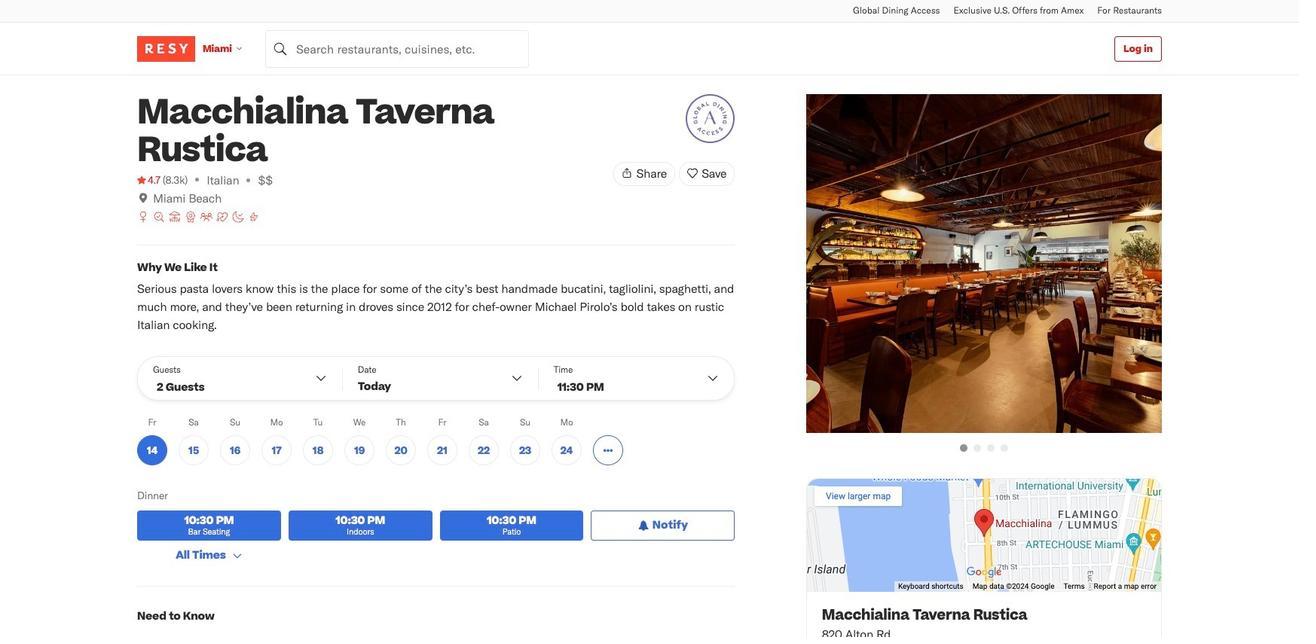 Task type: describe. For each thing, give the bounding box(es) containing it.
Search restaurants, cuisines, etc. text field
[[265, 30, 529, 67]]



Task type: locate. For each thing, give the bounding box(es) containing it.
4.7 out of 5 stars image
[[137, 173, 160, 188]]

None field
[[265, 30, 529, 67]]



